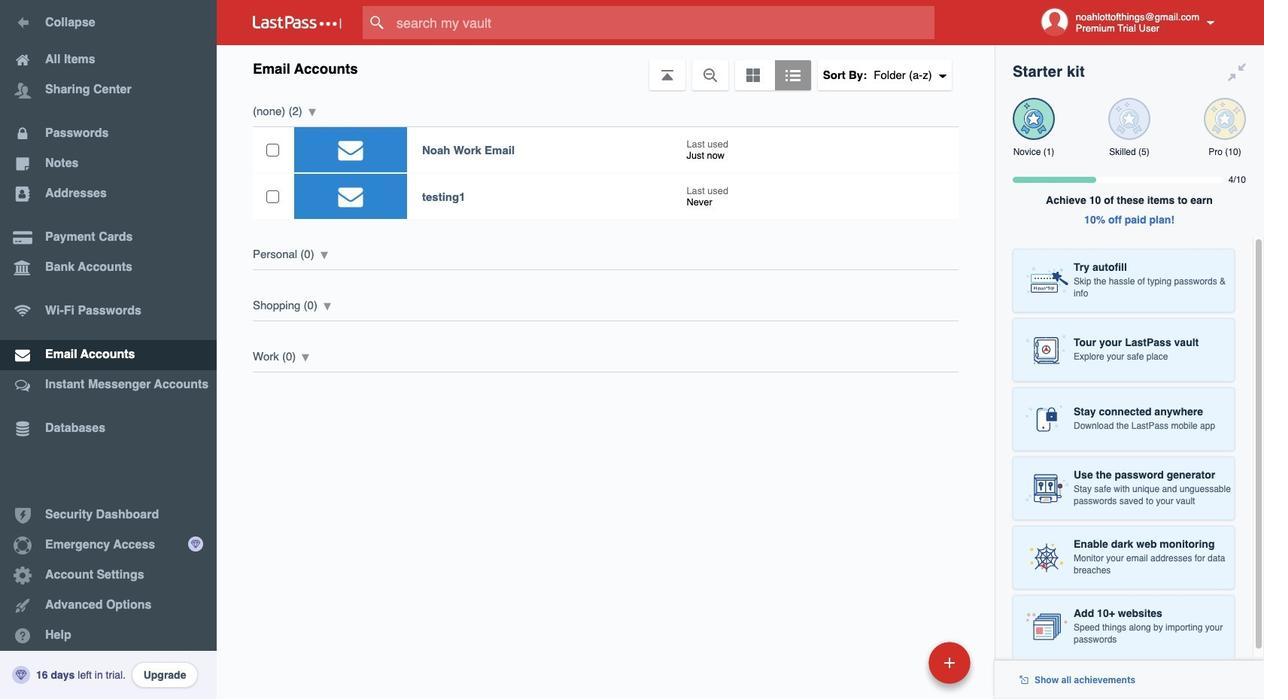 Task type: describe. For each thing, give the bounding box(es) containing it.
Search search field
[[363, 6, 965, 39]]

vault options navigation
[[217, 45, 995, 90]]

lastpass image
[[253, 16, 342, 29]]



Task type: vqa. For each thing, say whether or not it's contained in the screenshot.
text field
no



Task type: locate. For each thing, give the bounding box(es) containing it.
new item navigation
[[826, 638, 980, 699]]

main navigation navigation
[[0, 0, 217, 699]]

search my vault text field
[[363, 6, 965, 39]]

new item element
[[826, 641, 977, 684]]



